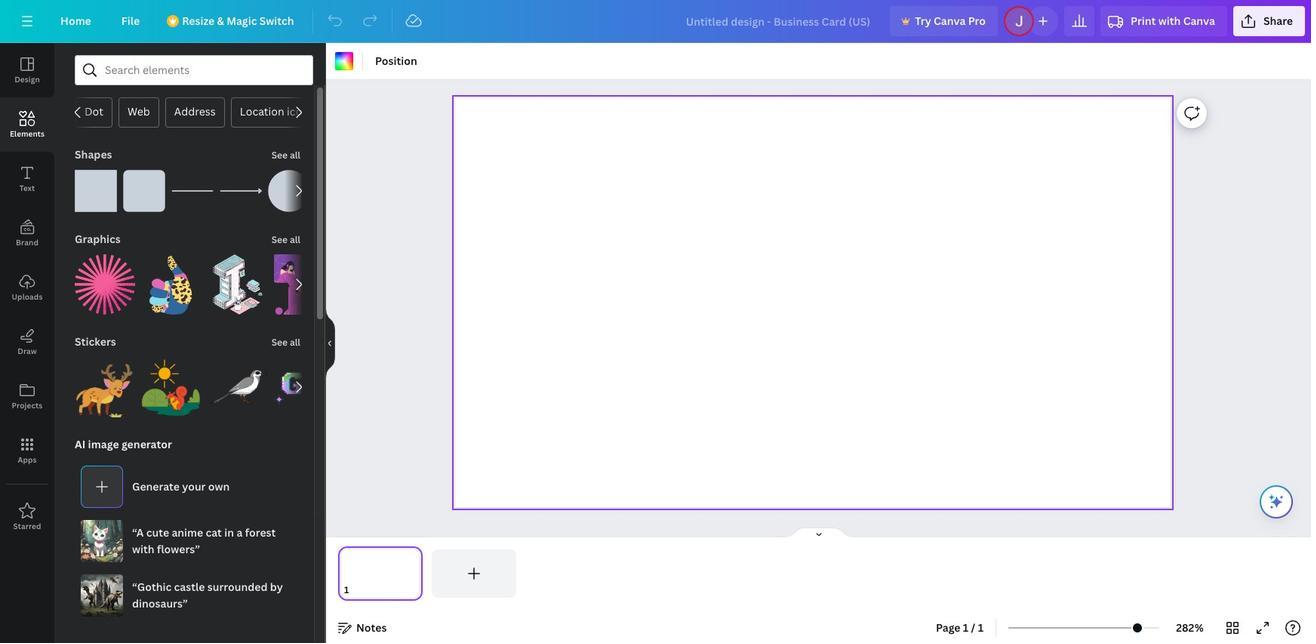 Task type: vqa. For each thing, say whether or not it's contained in the screenshot.
'you'
no



Task type: describe. For each thing, give the bounding box(es) containing it.
projects
[[12, 400, 43, 411]]

in
[[224, 525, 234, 540]]

uploads
[[12, 291, 43, 302]]

image
[[88, 437, 119, 451]]

address button
[[165, 97, 225, 128]]

generator
[[121, 437, 172, 451]]

text button
[[0, 152, 54, 206]]

"a
[[132, 525, 144, 540]]

address
[[174, 104, 216, 119]]

home
[[60, 14, 91, 28]]

with inside the print with canva dropdown button
[[1159, 14, 1181, 28]]

castle
[[174, 580, 205, 594]]

canva inside try canva pro button
[[934, 14, 966, 28]]

elements
[[10, 128, 45, 139]]

magic
[[227, 14, 257, 28]]

square image
[[75, 170, 117, 212]]

see for graphics
[[272, 233, 288, 246]]

cat
[[206, 525, 222, 540]]

try canva pro button
[[890, 6, 998, 36]]

by
[[270, 580, 283, 594]]

projects button
[[0, 369, 54, 424]]

switch
[[260, 14, 294, 28]]

shapes
[[75, 147, 112, 162]]

resize
[[182, 14, 215, 28]]

own
[[208, 479, 230, 494]]

stickers button
[[73, 327, 118, 357]]

try
[[915, 14, 931, 28]]

brand button
[[0, 206, 54, 260]]

location icon
[[240, 104, 309, 119]]

Search elements search field
[[105, 56, 283, 85]]

page 1 / 1
[[936, 621, 984, 635]]

draw button
[[0, 315, 54, 369]]

with inside "a cute anime cat in a forest with flowers"
[[132, 542, 154, 556]]

see for stickers
[[272, 336, 288, 349]]

design
[[14, 74, 40, 85]]

see for shapes
[[272, 149, 288, 162]]

"gothic castle surrounded by dinosaurs"
[[132, 580, 283, 611]]

generate your own
[[132, 479, 230, 494]]

elements button
[[0, 97, 54, 152]]

print with canva button
[[1101, 6, 1228, 36]]

Design title text field
[[674, 6, 884, 36]]

dot
[[84, 104, 103, 119]]

see all for graphics
[[272, 233, 300, 246]]

see all button for shapes
[[270, 140, 302, 170]]

stickers
[[75, 334, 116, 349]]

wild pattern thumbs up icon image
[[141, 254, 202, 315]]

page
[[936, 621, 961, 635]]

ai image generator
[[75, 437, 172, 451]]

starred
[[13, 521, 41, 532]]

hide pages image
[[783, 527, 855, 539]]

home link
[[48, 6, 103, 36]]

resize & magic switch
[[182, 14, 294, 28]]

flowers"
[[157, 542, 200, 556]]

282% button
[[1166, 616, 1215, 640]]

pastel isometric letter i image
[[208, 254, 268, 315]]

icon
[[287, 104, 309, 119]]

graphics button
[[73, 224, 122, 254]]

2 1 from the left
[[978, 621, 984, 635]]

all for shapes
[[290, 149, 300, 162]]

"gothic
[[132, 580, 172, 594]]

rounded square image
[[123, 170, 165, 212]]

surrounded
[[207, 580, 268, 594]]

share
[[1264, 14, 1293, 28]]

dinosaurs"
[[132, 596, 188, 611]]



Task type: locate. For each thing, give the bounding box(es) containing it.
canva assistant image
[[1268, 493, 1286, 511]]

2 canva from the left
[[1184, 14, 1215, 28]]

0 vertical spatial all
[[290, 149, 300, 162]]

1 vertical spatial with
[[132, 542, 154, 556]]

2 vertical spatial see
[[272, 336, 288, 349]]

all for graphics
[[290, 233, 300, 246]]

design button
[[0, 43, 54, 97]]

see all button for graphics
[[270, 224, 302, 254]]

apps
[[18, 454, 37, 465]]

canva
[[934, 14, 966, 28], [1184, 14, 1215, 28]]

2 see from the top
[[272, 233, 288, 246]]

1 vertical spatial all
[[290, 233, 300, 246]]

print
[[1131, 14, 1156, 28]]

3 see all button from the top
[[270, 327, 302, 357]]

0 horizontal spatial with
[[132, 542, 154, 556]]

print with canva
[[1131, 14, 1215, 28]]

side panel tab list
[[0, 43, 54, 544]]

cute
[[146, 525, 169, 540]]

group
[[75, 161, 117, 212], [123, 161, 165, 212], [268, 170, 310, 212], [75, 245, 135, 315], [141, 245, 202, 315], [208, 245, 268, 315], [274, 254, 334, 315], [75, 348, 135, 418], [141, 348, 202, 418], [208, 357, 268, 418], [274, 357, 334, 418]]

pro
[[968, 14, 986, 28]]

main menu bar
[[0, 0, 1311, 43]]

/
[[971, 621, 976, 635]]

see all up white circle shape image
[[272, 149, 300, 162]]

1 right /
[[978, 621, 984, 635]]

your
[[182, 479, 206, 494]]

1 see all from the top
[[272, 149, 300, 162]]

add this line to the canvas image left white circle shape image
[[220, 170, 262, 212]]

Page title text field
[[356, 583, 362, 598]]

3 see from the top
[[272, 336, 288, 349]]

dot button
[[75, 97, 112, 128]]

0 vertical spatial see all
[[272, 149, 300, 162]]

1 horizontal spatial 1
[[978, 621, 984, 635]]

notes button
[[332, 616, 393, 640]]

with right print
[[1159, 14, 1181, 28]]

2 vertical spatial see all
[[272, 336, 300, 349]]

all left hide image
[[290, 336, 300, 349]]

position button
[[369, 49, 423, 73]]

282%
[[1176, 621, 1204, 635]]

see down white circle shape image
[[272, 233, 288, 246]]

canva right print
[[1184, 14, 1215, 28]]

text
[[19, 183, 35, 193]]

draw
[[18, 346, 37, 356]]

starred button
[[0, 490, 54, 544]]

1 see all button from the top
[[270, 140, 302, 170]]

see all button
[[270, 140, 302, 170], [270, 224, 302, 254], [270, 327, 302, 357]]

shapes button
[[73, 140, 114, 170]]

all for stickers
[[290, 336, 300, 349]]

all
[[290, 149, 300, 162], [290, 233, 300, 246], [290, 336, 300, 349]]

1 vertical spatial see all button
[[270, 224, 302, 254]]

1 see from the top
[[272, 149, 288, 162]]

location icon button
[[231, 97, 318, 128]]

1 horizontal spatial add this line to the canvas image
[[220, 170, 262, 212]]

2 vertical spatial all
[[290, 336, 300, 349]]

1 horizontal spatial canva
[[1184, 14, 1215, 28]]

apps button
[[0, 424, 54, 478]]

position
[[375, 54, 417, 68]]

hide image
[[325, 307, 335, 379]]

location
[[240, 104, 284, 119]]

see all for shapes
[[272, 149, 300, 162]]

see all left hide image
[[272, 336, 300, 349]]

white circle shape image
[[268, 170, 310, 212]]

"a cute anime cat in a forest with flowers"
[[132, 525, 276, 556]]

add this line to the canvas image
[[171, 170, 214, 212], [220, 170, 262, 212]]

textured brutalist sun blaze element image
[[75, 254, 135, 315]]

notes
[[356, 621, 387, 635]]

canva inside the print with canva dropdown button
[[1184, 14, 1215, 28]]

see all button down location icon button
[[270, 140, 302, 170]]

3 see all from the top
[[272, 336, 300, 349]]

uploads button
[[0, 260, 54, 315]]

page 1 image
[[338, 550, 423, 598]]

1
[[963, 621, 969, 635], [978, 621, 984, 635]]

2 vertical spatial see all button
[[270, 327, 302, 357]]

all up couple having a virtual date image on the left of the page
[[290, 233, 300, 246]]

ai
[[75, 437, 86, 451]]

see all
[[272, 149, 300, 162], [272, 233, 300, 246], [272, 336, 300, 349]]

1 all from the top
[[290, 149, 300, 162]]

0 horizontal spatial add this line to the canvas image
[[171, 170, 214, 212]]

see left hide image
[[272, 336, 288, 349]]

see all button left hide image
[[270, 327, 302, 357]]

file button
[[109, 6, 152, 36]]

&
[[217, 14, 224, 28]]

1 horizontal spatial with
[[1159, 14, 1181, 28]]

1 add this line to the canvas image from the left
[[171, 170, 214, 212]]

see all for stickers
[[272, 336, 300, 349]]

resize & magic switch button
[[158, 6, 306, 36]]

see
[[272, 149, 288, 162], [272, 233, 288, 246], [272, 336, 288, 349]]

0 vertical spatial see all button
[[270, 140, 302, 170]]

canva right the try
[[934, 14, 966, 28]]

generate
[[132, 479, 180, 494]]

file
[[121, 14, 140, 28]]

2 see all from the top
[[272, 233, 300, 246]]

try canva pro
[[915, 14, 986, 28]]

0 vertical spatial with
[[1159, 14, 1181, 28]]

anime
[[172, 525, 203, 540]]

see up white circle shape image
[[272, 149, 288, 162]]

couple having a virtual date image
[[274, 254, 334, 315]]

see all up couple having a virtual date image on the left of the page
[[272, 233, 300, 246]]

web button
[[118, 97, 159, 128]]

0 horizontal spatial 1
[[963, 621, 969, 635]]

2 add this line to the canvas image from the left
[[220, 170, 262, 212]]

#ffffff image
[[335, 52, 353, 70]]

add this line to the canvas image right rounded square "image"
[[171, 170, 214, 212]]

1 vertical spatial see all
[[272, 233, 300, 246]]

1 vertical spatial see
[[272, 233, 288, 246]]

1 canva from the left
[[934, 14, 966, 28]]

share button
[[1234, 6, 1305, 36]]

see all button down white circle shape image
[[270, 224, 302, 254]]

with
[[1159, 14, 1181, 28], [132, 542, 154, 556]]

web
[[128, 104, 150, 119]]

all up white circle shape image
[[290, 149, 300, 162]]

0 vertical spatial see
[[272, 149, 288, 162]]

with down "a
[[132, 542, 154, 556]]

graphics
[[75, 232, 121, 246]]

see all button for stickers
[[270, 327, 302, 357]]

forest
[[245, 525, 276, 540]]

2 all from the top
[[290, 233, 300, 246]]

1 left /
[[963, 621, 969, 635]]

2 see all button from the top
[[270, 224, 302, 254]]

1 1 from the left
[[963, 621, 969, 635]]

0 horizontal spatial canva
[[934, 14, 966, 28]]

a
[[237, 525, 243, 540]]

brand
[[16, 237, 38, 248]]

3 all from the top
[[290, 336, 300, 349]]



